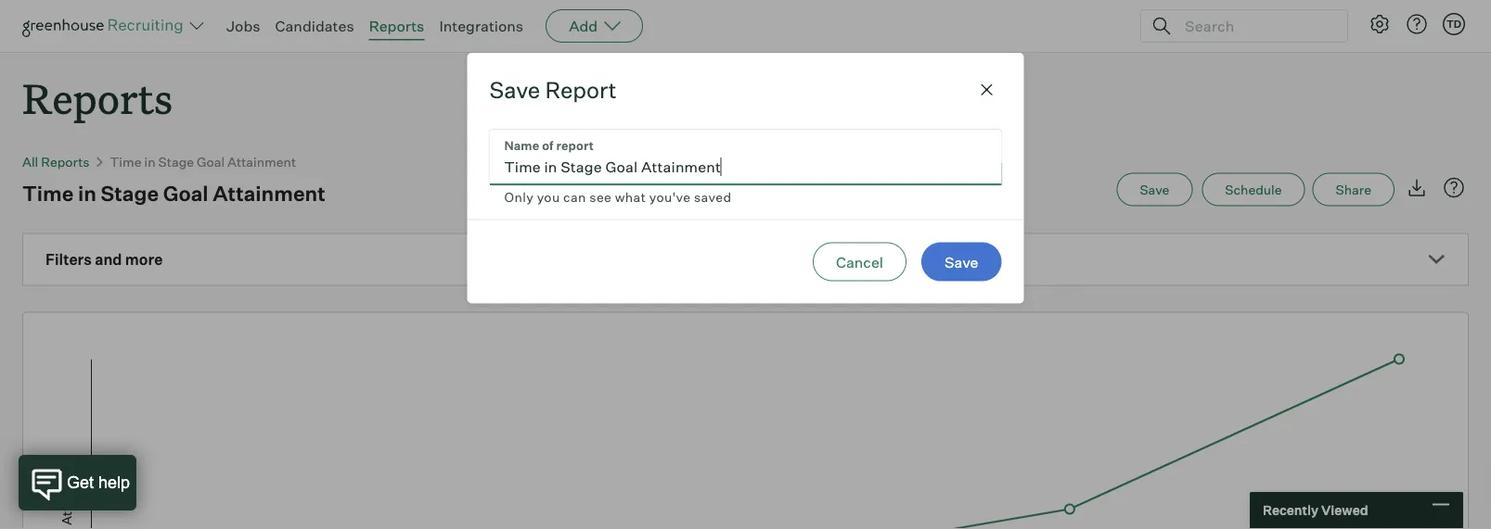 Task type: vqa. For each thing, say whether or not it's contained in the screenshot.
data
no



Task type: describe. For each thing, give the bounding box(es) containing it.
greenhouse recruiting image
[[22, 15, 189, 37]]

jobs
[[226, 17, 260, 35]]

candidates link
[[275, 17, 354, 35]]

share button
[[1312, 173, 1395, 207]]

all reports
[[22, 154, 90, 170]]

Search text field
[[1180, 13, 1331, 39]]

what
[[615, 189, 646, 206]]

1 vertical spatial goal
[[163, 181, 208, 206]]

0 vertical spatial time in stage goal attainment
[[110, 154, 296, 170]]

0 vertical spatial time
[[110, 154, 141, 170]]

time in stage goal attainment link
[[110, 154, 296, 170]]

see
[[589, 189, 612, 206]]

recently
[[1263, 503, 1318, 519]]

download image
[[1406, 177, 1428, 199]]

schedule
[[1225, 182, 1282, 198]]

0 vertical spatial save
[[489, 76, 540, 104]]

only
[[504, 189, 534, 206]]

you
[[537, 189, 560, 206]]

save report
[[489, 76, 617, 104]]

1 vertical spatial stage
[[101, 181, 159, 206]]

filters and more
[[45, 251, 163, 269]]

add
[[569, 17, 598, 35]]

integrations link
[[439, 17, 523, 35]]

1 horizontal spatial in
[[144, 154, 155, 170]]

1 horizontal spatial save
[[945, 253, 978, 271]]

configure image
[[1369, 13, 1391, 35]]

and
[[95, 251, 122, 269]]

integrations
[[439, 17, 523, 35]]

0 vertical spatial goal
[[197, 154, 225, 170]]

can
[[563, 189, 586, 206]]

reports link
[[369, 17, 424, 35]]

only you can see what you've saved
[[504, 189, 732, 206]]

1 horizontal spatial save button
[[1117, 173, 1193, 207]]

share
[[1336, 182, 1371, 198]]

faq image
[[1443, 177, 1465, 199]]

jobs link
[[226, 17, 260, 35]]

add button
[[546, 9, 643, 43]]

saved
[[694, 189, 732, 206]]

0 vertical spatial attainment
[[227, 154, 296, 170]]



Task type: locate. For each thing, give the bounding box(es) containing it.
2 vertical spatial reports
[[41, 154, 90, 170]]

0 horizontal spatial save button
[[921, 243, 1002, 282]]

1 vertical spatial attainment
[[213, 181, 326, 206]]

time down all reports in the left of the page
[[22, 181, 74, 206]]

0 vertical spatial in
[[144, 154, 155, 170]]

save
[[489, 76, 540, 104], [1140, 182, 1169, 198], [945, 253, 978, 271]]

Name of report text field
[[489, 130, 1002, 186]]

reports down greenhouse recruiting image
[[22, 71, 173, 125]]

viewed
[[1321, 503, 1368, 519]]

cancel button
[[813, 243, 907, 282]]

1 vertical spatial time in stage goal attainment
[[22, 181, 326, 206]]

report
[[545, 76, 617, 104]]

schedule button
[[1202, 173, 1305, 207]]

reports
[[369, 17, 424, 35], [22, 71, 173, 125], [41, 154, 90, 170]]

2 horizontal spatial save
[[1140, 182, 1169, 198]]

0 horizontal spatial save
[[489, 76, 540, 104]]

reports right candidates
[[369, 17, 424, 35]]

candidates
[[275, 17, 354, 35]]

1 vertical spatial save button
[[921, 243, 1002, 282]]

save and schedule this report to revisit it! element
[[1117, 173, 1202, 207]]

td button
[[1439, 9, 1469, 39]]

attainment
[[227, 154, 296, 170], [213, 181, 326, 206]]

1 vertical spatial in
[[78, 181, 96, 206]]

reports right all
[[41, 154, 90, 170]]

2 vertical spatial save
[[945, 253, 978, 271]]

time in stage goal attainment
[[110, 154, 296, 170], [22, 181, 326, 206]]

more
[[125, 251, 163, 269]]

td button
[[1443, 13, 1465, 35]]

1 vertical spatial save
[[1140, 182, 1169, 198]]

xychart image
[[45, 313, 1446, 530]]

stage
[[158, 154, 194, 170], [101, 181, 159, 206]]

0 vertical spatial save button
[[1117, 173, 1193, 207]]

0 vertical spatial stage
[[158, 154, 194, 170]]

recently viewed
[[1263, 503, 1368, 519]]

1 vertical spatial time
[[22, 181, 74, 206]]

goal
[[197, 154, 225, 170], [163, 181, 208, 206]]

filters
[[45, 251, 92, 269]]

all reports link
[[22, 154, 90, 170]]

0 vertical spatial reports
[[369, 17, 424, 35]]

time right all reports link
[[110, 154, 141, 170]]

time
[[110, 154, 141, 170], [22, 181, 74, 206]]

1 vertical spatial reports
[[22, 71, 173, 125]]

cancel
[[836, 253, 883, 271]]

td
[[1446, 18, 1461, 30]]

close modal icon image
[[976, 79, 998, 101]]

you've
[[649, 189, 691, 206]]

save button
[[1117, 173, 1193, 207], [921, 243, 1002, 282]]

in
[[144, 154, 155, 170], [78, 181, 96, 206]]

all
[[22, 154, 38, 170]]

0 horizontal spatial in
[[78, 181, 96, 206]]

0 horizontal spatial time
[[22, 181, 74, 206]]

1 horizontal spatial time
[[110, 154, 141, 170]]



